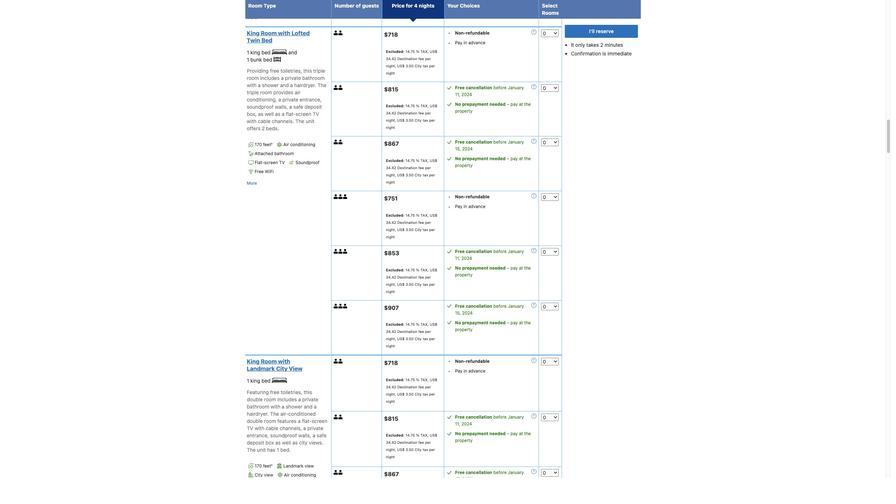 Task type: vqa. For each thing, say whether or not it's contained in the screenshot.
bottommost region
no



Task type: locate. For each thing, give the bounding box(es) containing it.
air conditioning
[[284, 142, 316, 147], [284, 473, 316, 478]]

per
[[425, 56, 431, 61], [430, 64, 435, 68], [425, 111, 431, 115], [430, 118, 435, 123], [425, 166, 431, 170], [430, 173, 435, 177], [425, 220, 431, 225], [430, 228, 435, 232], [425, 275, 431, 279], [430, 282, 435, 287], [425, 330, 431, 334], [430, 337, 435, 341], [425, 385, 431, 390], [430, 392, 435, 397], [425, 441, 431, 445], [430, 448, 435, 452]]

1 vertical spatial refundable
[[466, 194, 490, 200]]

fee for more details on meals and payment options icon related to $853
[[419, 275, 424, 279]]

tax, for 4th more details on meals and payment options image from the bottom of the page
[[421, 323, 429, 327]]

conditioning
[[290, 142, 316, 147], [291, 473, 316, 478]]

1 11, from the top
[[455, 92, 461, 97]]

king room with lofted twin bed
[[247, 30, 310, 44]]

2 double from the top
[[247, 418, 263, 424]]

1 king bed
[[247, 49, 272, 56], [247, 378, 272, 384]]

with inside "king room with landmark city view"
[[278, 359, 291, 365]]

1 vertical spatial 2
[[262, 125, 265, 132]]

soundproof
[[247, 104, 274, 110], [270, 433, 297, 439]]

2 vertical spatial screen
[[312, 418, 328, 424]]

attached
[[255, 151, 273, 156]]

no for more details on meals and payment options icon related to $853
[[455, 266, 461, 271]]

0 vertical spatial 15,
[[455, 146, 461, 152]]

room up bed
[[261, 30, 277, 36]]

no
[[455, 102, 461, 107], [455, 156, 461, 162], [455, 266, 461, 271], [455, 320, 461, 326], [455, 431, 461, 437]]

select
[[543, 3, 558, 9]]

flat- down the "conditioned"
[[302, 418, 312, 424]]

hairdryer. down 'featuring'
[[247, 411, 269, 417]]

1 non- from the top
[[455, 30, 466, 36]]

as right box
[[276, 440, 281, 446]]

hairdryer. up "air"
[[295, 82, 316, 88]]

1 king bed up 1 bunk bed
[[247, 49, 272, 56]]

1 tax, from the top
[[421, 49, 429, 54]]

entrance, down "air"
[[300, 97, 322, 103]]

fee for 4th more details on meals and payment options image
[[419, 441, 424, 445]]

pay for king room with lofted twin bed
[[455, 40, 463, 45]]

2 horizontal spatial bathroom
[[303, 75, 325, 81]]

3 14.75 % tax, us$ 34.42 destination fee per night, us$ 3.50 city tax per night from the top
[[386, 159, 438, 185]]

8 34.42 from the top
[[386, 441, 397, 445]]

view down has
[[264, 473, 273, 478]]

needed for more details on meals and payment options icon associated with $815
[[490, 102, 506, 107]]

3 pay in advance from the top
[[455, 369, 486, 374]]

4 property from the top
[[455, 327, 473, 332]]

0 vertical spatial walls,
[[275, 104, 288, 110]]

needed for 4th more details on meals and payment options image from the bottom of the page
[[490, 320, 506, 326]]

14.75 for 4th more details on meals and payment options image from the bottom of the page
[[406, 323, 415, 327]]

safe inside providing free toiletries, this triple room includes a private bathroom with a shower and a hairdryer. the triple room provides air conditioning, a private entrance, soundproof walls, a safe deposit box, as well as a flat-screen tv with cable channels. the unit offers 2 beds.
[[294, 104, 303, 110]]

air conditioning up 'soundproof'
[[284, 142, 316, 147]]

fee for more details on meals and payment options icon corresponding to $867
[[419, 166, 424, 170]]

1 property from the top
[[455, 108, 473, 114]]

1 vertical spatial screen
[[264, 160, 278, 165]]

bed left bunk image
[[264, 56, 272, 63]]

34.42 for more details on meals and payment options icon corresponding to $867
[[386, 166, 397, 170]]

1 vertical spatial 170 feet²
[[255, 464, 273, 469]]

room type
[[248, 3, 276, 9]]

free cancellation
[[455, 85, 493, 90], [455, 140, 493, 145], [455, 249, 493, 254], [455, 304, 493, 309], [455, 415, 493, 420], [455, 470, 493, 476]]

3 advance from the top
[[469, 369, 486, 374]]

4 destination from the top
[[398, 220, 418, 225]]

number
[[335, 3, 355, 9]]

tv inside featuring free toiletries, this double room includes a private bathroom with a shower and a hairdryer. the air-conditioned double room features a flat-screen tv with cable channels, a private entrance, soundproof walls, a safe deposit box as well as city views. the unit has 1 bed.
[[247, 426, 254, 432]]

%
[[416, 49, 420, 54], [416, 104, 420, 108], [416, 159, 420, 163], [416, 213, 420, 218], [416, 268, 420, 272], [416, 323, 420, 327], [416, 378, 420, 382], [416, 434, 420, 438]]

$907
[[385, 305, 399, 311]]

0 vertical spatial hairdryer.
[[295, 82, 316, 88]]

prepayment for 4th more details on meals and payment options image
[[463, 431, 489, 437]]

1 – pay at the property from the top
[[455, 102, 531, 114]]

0 horizontal spatial unit
[[257, 447, 266, 453]]

flat- up channels. on the left
[[286, 111, 296, 117]]

2 non- from the top
[[455, 194, 466, 200]]

1 horizontal spatial entrance,
[[300, 97, 322, 103]]

2 up is at the top of page
[[601, 42, 604, 48]]

0 vertical spatial this
[[304, 68, 312, 74]]

cable up box
[[266, 426, 279, 432]]

0 vertical spatial cable
[[258, 118, 271, 124]]

free
[[270, 68, 279, 74], [270, 390, 280, 396]]

1 vertical spatial triple
[[247, 89, 259, 96]]

170 feet² up city view
[[255, 464, 273, 469]]

3 before from the top
[[494, 249, 507, 254]]

1 refundable from the top
[[466, 30, 490, 36]]

3 – pay at the property from the top
[[455, 266, 531, 278]]

hairdryer. inside providing free toiletries, this triple room includes a private bathroom with a shower and a hairdryer. the triple room provides air conditioning, a private entrance, soundproof walls, a safe deposit box, as well as a flat-screen tv with cable channels. the unit offers 2 beds.
[[295, 82, 316, 88]]

0 horizontal spatial landmark
[[247, 366, 275, 372]]

king up 'featuring'
[[247, 359, 260, 365]]

tv inside providing free toiletries, this triple room includes a private bathroom with a shower and a hairdryer. the triple room provides air conditioning, a private entrance, soundproof walls, a safe deposit box, as well as a flat-screen tv with cable channels. the unit offers 2 beds.
[[313, 111, 319, 117]]

refundable
[[466, 30, 490, 36], [466, 194, 490, 200], [466, 359, 490, 364]]

nights
[[419, 3, 435, 9]]

landmark down bed. on the left of page
[[284, 464, 304, 469]]

4 january from the top
[[508, 304, 524, 309]]

the
[[318, 82, 327, 88], [296, 118, 305, 124], [270, 411, 279, 417], [247, 447, 256, 453]]

occupancy image
[[334, 31, 339, 35], [339, 31, 343, 35], [334, 85, 339, 90], [339, 85, 343, 90], [343, 195, 348, 199], [339, 249, 343, 254], [334, 304, 339, 309], [339, 304, 343, 309], [334, 359, 339, 364], [339, 359, 343, 364], [334, 471, 339, 475]]

3 no from the top
[[455, 266, 461, 271]]

4 3.50 from the top
[[406, 228, 414, 232]]

0 vertical spatial free wifi
[[255, 3, 274, 9]]

includes down 'providing'
[[260, 75, 280, 81]]

$718 for king room with lofted twin bed
[[385, 31, 398, 38]]

includes inside featuring free toiletries, this double room includes a private bathroom with a shower and a hairdryer. the air-conditioned double room features a flat-screen tv with cable channels, a private entrance, soundproof walls, a safe deposit box as well as city views. the unit has 1 bed.
[[278, 397, 297, 403]]

2 more details on meals and payment options image from the top
[[532, 303, 537, 308]]

1 vertical spatial 15,
[[455, 310, 461, 316]]

4 14.75 % tax, us$ 34.42 destination fee per night, us$ 3.50 city tax per night from the top
[[386, 213, 438, 239]]

1 vertical spatial walls,
[[299, 433, 312, 439]]

3.50 for more details on meals and payment options icon corresponding to $867
[[406, 173, 414, 177]]

– pay at the property for more details on meals and payment options icon related to $853
[[455, 266, 531, 278]]

select rooms
[[543, 3, 559, 16]]

pay
[[511, 102, 518, 107], [511, 156, 518, 162], [511, 266, 518, 271], [511, 320, 518, 326], [511, 431, 518, 437]]

$853
[[385, 250, 400, 256]]

and up provides
[[280, 82, 289, 88]]

more details on meals and payment options image
[[532, 84, 537, 89], [532, 139, 537, 144], [532, 194, 537, 199], [532, 248, 537, 253]]

1 king bed up 'featuring'
[[247, 378, 272, 384]]

night, for more details on meals and payment options icon related to $853
[[386, 282, 396, 287]]

unit right channels. on the left
[[306, 118, 315, 124]]

more link
[[247, 14, 257, 21], [247, 180, 257, 187]]

1 left bunk
[[247, 56, 249, 63]]

king inside king room with lofted twin bed
[[247, 30, 260, 36]]

0 horizontal spatial 2
[[262, 125, 265, 132]]

cable inside providing free toiletries, this triple room includes a private bathroom with a shower and a hairdryer. the triple room provides air conditioning, a private entrance, soundproof walls, a safe deposit box, as well as a flat-screen tv with cable channels. the unit offers 2 beds.
[[258, 118, 271, 124]]

toiletries, up "air-"
[[281, 390, 303, 396]]

4 the from the top
[[525, 320, 531, 326]]

1 horizontal spatial tv
[[279, 160, 285, 165]]

0 vertical spatial pay in advance
[[455, 40, 486, 45]]

feet²
[[263, 142, 273, 147], [263, 464, 273, 469]]

tax
[[423, 64, 429, 68], [423, 118, 429, 123], [423, 173, 429, 177], [423, 228, 429, 232], [423, 282, 429, 287], [423, 337, 429, 341], [423, 392, 429, 397], [423, 448, 429, 452]]

2 vertical spatial in
[[464, 369, 468, 374]]

0 vertical spatial view
[[305, 464, 314, 469]]

1 vertical spatial $867
[[385, 471, 399, 478]]

1 before january 15, 2024 from the top
[[455, 140, 524, 152]]

as up channels. on the left
[[275, 111, 281, 117]]

1 vertical spatial 1 king bed
[[247, 378, 272, 384]]

toiletries,
[[281, 68, 302, 74], [281, 390, 303, 396]]

needed
[[490, 102, 506, 107], [490, 156, 506, 162], [490, 266, 506, 271], [490, 320, 506, 326], [490, 431, 506, 437]]

bathroom for king room with lofted twin bed
[[303, 75, 325, 81]]

1 inside featuring free toiletries, this double room includes a private bathroom with a shower and a hairdryer. the air-conditioned double room features a flat-screen tv with cable channels, a private entrance, soundproof walls, a safe deposit box as well as city views. the unit has 1 bed.
[[277, 447, 279, 453]]

excluded: for more details on meals and payment options icon corresponding to $751
[[386, 213, 405, 218]]

3 refundable from the top
[[466, 359, 490, 364]]

includes inside providing free toiletries, this triple room includes a private bathroom with a shower and a hairdryer. the triple room provides air conditioning, a private entrance, soundproof walls, a safe deposit box, as well as a flat-screen tv with cable channels. the unit offers 2 beds.
[[260, 75, 280, 81]]

screen
[[296, 111, 312, 117], [264, 160, 278, 165], [312, 418, 328, 424]]

king up bunk
[[251, 49, 260, 56]]

14.75 % tax, us$ 34.42 destination fee per night, us$ 3.50 city tax per night for more details on meals and payment options icon corresponding to $867
[[386, 159, 438, 185]]

1 vertical spatial in
[[464, 204, 468, 209]]

king up twin
[[247, 30, 260, 36]]

wifi up king room with lofted twin bed
[[265, 3, 274, 9]]

non- for king room with lofted twin bed
[[455, 30, 466, 36]]

0 vertical spatial soundproof
[[247, 104, 274, 110]]

january for 4th more details on meals and payment options image from the bottom of the page
[[508, 304, 524, 309]]

featuring
[[247, 390, 269, 396]]

3 non-refundable from the top
[[455, 359, 490, 364]]

king inside "king room with landmark city view"
[[247, 359, 260, 365]]

34.42 for 4th more details on meals and payment options image from the bottom of the page
[[386, 330, 397, 334]]

34.42 for more details on meals and payment options icon associated with $815
[[386, 111, 397, 115]]

2 170 feet² from the top
[[255, 464, 273, 469]]

0 vertical spatial advance
[[469, 40, 486, 45]]

well up beds.
[[265, 111, 274, 117]]

provides
[[274, 89, 294, 96]]

1 vertical spatial more
[[247, 181, 257, 186]]

double
[[247, 397, 263, 403], [247, 418, 263, 424]]

cable inside featuring free toiletries, this double room includes a private bathroom with a shower and a hairdryer. the air-conditioned double room features a flat-screen tv with cable channels, a private entrance, soundproof walls, a safe deposit box as well as city views. the unit has 1 bed.
[[266, 426, 279, 432]]

free inside featuring free toiletries, this double room includes a private bathroom with a shower and a hairdryer. the air-conditioned double room features a flat-screen tv with cable channels, a private entrance, soundproof walls, a safe deposit box as well as city views. the unit has 1 bed.
[[270, 390, 280, 396]]

free for bed
[[270, 68, 279, 74]]

1 vertical spatial 170
[[255, 464, 262, 469]]

0 vertical spatial toiletries,
[[281, 68, 302, 74]]

0 vertical spatial wifi
[[265, 3, 274, 9]]

0 vertical spatial unit
[[306, 118, 315, 124]]

5 3.50 from the top
[[406, 282, 414, 287]]

channels.
[[272, 118, 294, 124]]

the for more details on meals and payment options icon corresponding to $867
[[525, 156, 531, 162]]

6 before from the top
[[494, 470, 507, 476]]

free cancellation for more details on meals and payment options icon related to $853
[[455, 249, 493, 254]]

tax for 4th more details on meals and payment options image from the bottom of the page
[[423, 337, 429, 341]]

walls, up city
[[299, 433, 312, 439]]

tax for more details on meals and payment options icon related to $853
[[423, 282, 429, 287]]

0 vertical spatial double
[[247, 397, 263, 403]]

more details on meals and payment options image for $751
[[532, 194, 537, 199]]

air-
[[281, 411, 289, 417]]

1 vertical spatial free wifi
[[255, 169, 274, 175]]

0 vertical spatial 170
[[255, 142, 262, 147]]

soundproof
[[296, 160, 320, 165]]

3 non- from the top
[[455, 359, 466, 364]]

0 horizontal spatial walls,
[[275, 104, 288, 110]]

1 vertical spatial air conditioning
[[284, 473, 316, 478]]

6 january from the top
[[508, 470, 524, 476]]

1 vertical spatial cable
[[266, 426, 279, 432]]

2 vertical spatial tv
[[247, 426, 254, 432]]

1 horizontal spatial landmark
[[284, 464, 304, 469]]

1 $867 from the top
[[385, 141, 399, 147]]

– for 4th more details on meals and payment options image
[[507, 431, 510, 437]]

private up "air"
[[285, 75, 301, 81]]

0 vertical spatial tv
[[313, 111, 319, 117]]

safe
[[294, 104, 303, 110], [317, 433, 327, 439]]

view down city
[[305, 464, 314, 469]]

3 no prepayment needed from the top
[[455, 266, 506, 271]]

excluded:
[[386, 49, 405, 54], [386, 104, 405, 108], [386, 159, 405, 163], [386, 213, 405, 218], [386, 268, 405, 272], [386, 323, 405, 327], [386, 378, 405, 382], [386, 434, 405, 438]]

2 pay from the top
[[511, 156, 518, 162]]

2 more link from the top
[[247, 180, 257, 187]]

4 fee from the top
[[419, 220, 424, 225]]

cable
[[258, 118, 271, 124], [266, 426, 279, 432]]

0 horizontal spatial hairdryer.
[[247, 411, 269, 417]]

free wifi up king room with lofted twin bed
[[255, 3, 274, 9]]

unit left has
[[257, 447, 266, 453]]

14.75 for more details on meals and payment options icon corresponding to $867
[[406, 159, 415, 163]]

1 free wifi from the top
[[255, 3, 274, 9]]

no prepayment needed for more details on meals and payment options icon associated with $815
[[455, 102, 506, 107]]

2 more details on meals and payment options image from the top
[[532, 139, 537, 144]]

2024 for more details on meals and payment options icon associated with $815
[[462, 92, 473, 97]]

non-
[[455, 30, 466, 36], [455, 194, 466, 200], [455, 359, 466, 364]]

2 vertical spatial pay
[[455, 369, 463, 374]]

6 tax from the top
[[423, 337, 429, 341]]

•
[[449, 30, 451, 36], [449, 40, 451, 46], [449, 194, 451, 200], [449, 204, 451, 210], [449, 359, 451, 364], [449, 369, 451, 374]]

property for more details on meals and payment options icon corresponding to $867
[[455, 163, 473, 168]]

no for more details on meals and payment options icon corresponding to $867
[[455, 156, 461, 162]]

before january 15, 2024 for $867
[[455, 140, 524, 152]]

and inside featuring free toiletries, this double room includes a private bathroom with a shower and a hairdryer. the air-conditioned double room features a flat-screen tv with cable channels, a private entrance, soundproof walls, a safe deposit box as well as city views. the unit has 1 bed.
[[304, 404, 313, 410]]

toiletries, inside providing free toiletries, this triple room includes a private bathroom with a shower and a hairdryer. the triple room provides air conditioning, a private entrance, soundproof walls, a safe deposit box, as well as a flat-screen tv with cable channels. the unit offers 2 beds.
[[281, 68, 302, 74]]

1 vertical spatial more link
[[247, 180, 257, 187]]

toiletries, down bunk image
[[281, 68, 302, 74]]

and inside providing free toiletries, this triple room includes a private bathroom with a shower and a hairdryer. the triple room provides air conditioning, a private entrance, soundproof walls, a safe deposit box, as well as a flat-screen tv with cable channels. the unit offers 2 beds.
[[280, 82, 289, 88]]

2 vertical spatial before january 15, 2024
[[455, 470, 524, 479]]

1 horizontal spatial well
[[282, 440, 291, 446]]

2 vertical spatial advance
[[469, 369, 486, 374]]

cancellation for more details on meals and payment options icon associated with $815
[[466, 85, 493, 90]]

5 excluded: from the top
[[386, 268, 405, 272]]

includes up "air-"
[[278, 397, 297, 403]]

advance
[[469, 40, 486, 45], [469, 204, 486, 209], [469, 369, 486, 374]]

0 horizontal spatial tv
[[247, 426, 254, 432]]

0 vertical spatial 1 king bed
[[247, 49, 272, 56]]

bathroom for king room with landmark city view
[[247, 404, 269, 410]]

1 more from the top
[[247, 15, 257, 20]]

occupancy image
[[334, 140, 339, 145], [339, 140, 343, 145], [334, 195, 339, 199], [339, 195, 343, 199], [334, 249, 339, 254], [343, 249, 348, 254], [343, 304, 348, 309], [334, 415, 339, 420], [339, 415, 343, 420], [339, 471, 343, 475]]

2 % from the top
[[416, 104, 420, 108]]

and up the "conditioned"
[[304, 404, 313, 410]]

room inside king room with lofted twin bed
[[261, 30, 277, 36]]

more down flat-
[[247, 181, 257, 186]]

needed for 4th more details on meals and payment options image
[[490, 431, 506, 437]]

0 vertical spatial 11,
[[455, 92, 461, 97]]

screen down the "conditioned"
[[312, 418, 328, 424]]

i'll reserve
[[590, 28, 614, 34]]

cancellation
[[466, 85, 493, 90], [466, 140, 493, 145], [466, 249, 493, 254], [466, 304, 493, 309], [466, 415, 493, 420], [466, 470, 493, 476]]

2 destination from the top
[[398, 111, 418, 115]]

room inside "king room with landmark city view"
[[261, 359, 277, 365]]

0 vertical spatial 170 feet²
[[255, 142, 273, 147]]

shower up the "conditioned"
[[286, 404, 303, 410]]

and for king room with landmark city view
[[304, 404, 313, 410]]

screen down "air"
[[296, 111, 312, 117]]

14.75 % tax, us$ 34.42 destination fee per night, us$ 3.50 city tax per night for more details on meals and payment options icon corresponding to $751
[[386, 213, 438, 239]]

6 excluded: from the top
[[386, 323, 405, 327]]

1 up 'featuring'
[[247, 378, 249, 384]]

soundproof down channels,
[[270, 433, 297, 439]]

landmark up 'featuring'
[[247, 366, 275, 372]]

1 horizontal spatial screen
[[296, 111, 312, 117]]

before
[[494, 85, 507, 90], [494, 140, 507, 145], [494, 249, 507, 254], [494, 304, 507, 309], [494, 415, 507, 420], [494, 470, 507, 476]]

hairdryer. inside featuring free toiletries, this double room includes a private bathroom with a shower and a hairdryer. the air-conditioned double room features a flat-screen tv with cable channels, a private entrance, soundproof walls, a safe deposit box as well as city views. the unit has 1 bed.
[[247, 411, 269, 417]]

fee for more details on meals and payment options icon corresponding to $751
[[419, 220, 424, 225]]

1 vertical spatial $718
[[385, 360, 398, 366]]

toiletries, inside featuring free toiletries, this double room includes a private bathroom with a shower and a hairdryer. the air-conditioned double room features a flat-screen tv with cable channels, a private entrance, soundproof walls, a safe deposit box as well as city views. the unit has 1 bed.
[[281, 390, 303, 396]]

more details on meals and payment options image
[[532, 30, 537, 35], [532, 303, 537, 308], [532, 358, 537, 363], [532, 414, 537, 419], [532, 470, 537, 475]]

0 vertical spatial refundable
[[466, 30, 490, 36]]

1 horizontal spatial deposit
[[305, 104, 322, 110]]

2 needed from the top
[[490, 156, 506, 162]]

bathroom
[[303, 75, 325, 81], [275, 151, 294, 156], [247, 404, 269, 410]]

deposit inside providing free toiletries, this triple room includes a private bathroom with a shower and a hairdryer. the triple room provides air conditioning, a private entrance, soundproof walls, a safe deposit box, as well as a flat-screen tv with cable channels. the unit offers 2 beds.
[[305, 104, 322, 110]]

1 horizontal spatial safe
[[317, 433, 327, 439]]

2 before january 15, 2024 from the top
[[455, 304, 524, 316]]

1 vertical spatial advance
[[469, 204, 486, 209]]

0 horizontal spatial safe
[[294, 104, 303, 110]]

air up attached bathroom
[[284, 142, 289, 147]]

this inside featuring free toiletries, this double room includes a private bathroom with a shower and a hairdryer. the air-conditioned double room features a flat-screen tv with cable channels, a private entrance, soundproof walls, a safe deposit box as well as city views. the unit has 1 bed.
[[304, 390, 312, 396]]

number of guests
[[335, 3, 379, 9]]

safe down "air"
[[294, 104, 303, 110]]

room for king room with lofted twin bed
[[261, 30, 277, 36]]

7 destination from the top
[[398, 385, 418, 390]]

2 more from the top
[[247, 181, 257, 186]]

free inside providing free toiletries, this triple room includes a private bathroom with a shower and a hairdryer. the triple room provides air conditioning, a private entrance, soundproof walls, a safe deposit box, as well as a flat-screen tv with cable channels. the unit offers 2 beds.
[[270, 68, 279, 74]]

2 before from the top
[[494, 140, 507, 145]]

more link for air conditioning
[[247, 180, 257, 187]]

screen down attached bathroom
[[264, 160, 278, 165]]

2 vertical spatial refundable
[[466, 359, 490, 364]]

no prepayment needed for 4th more details on meals and payment options image
[[455, 431, 506, 437]]

unit inside providing free toiletries, this triple room includes a private bathroom with a shower and a hairdryer. the triple room provides air conditioning, a private entrance, soundproof walls, a safe deposit box, as well as a flat-screen tv with cable channels. the unit offers 2 beds.
[[306, 118, 315, 124]]

0 horizontal spatial deposit
[[247, 440, 264, 446]]

room down 'featuring'
[[264, 397, 276, 403]]

tax, for more details on meals and payment options icon corresponding to $751
[[421, 213, 429, 218]]

screen inside featuring free toiletries, this double room includes a private bathroom with a shower and a hairdryer. the air-conditioned double room features a flat-screen tv with cable channels, a private entrance, soundproof walls, a safe deposit box as well as city views. the unit has 1 bed.
[[312, 418, 328, 424]]

free
[[255, 3, 264, 9], [455, 85, 465, 90], [455, 140, 465, 145], [255, 169, 264, 175], [455, 249, 465, 254], [455, 304, 465, 309], [455, 415, 465, 420], [455, 470, 465, 476]]

5 no from the top
[[455, 431, 461, 437]]

tax, for 4th more details on meals and payment options image
[[421, 434, 429, 438]]

$718
[[385, 31, 398, 38], [385, 360, 398, 366]]

0 vertical spatial free
[[270, 68, 279, 74]]

1 14.75 from the top
[[406, 49, 415, 54]]

1 vertical spatial shower
[[286, 404, 303, 410]]

channels,
[[280, 426, 302, 432]]

1 right has
[[277, 447, 279, 453]]

at
[[520, 102, 524, 107], [520, 156, 524, 162], [520, 266, 524, 271], [520, 320, 524, 326], [520, 431, 524, 437]]

1 vertical spatial unit
[[257, 447, 266, 453]]

king
[[247, 30, 260, 36], [247, 359, 260, 365]]

bed up 'featuring'
[[262, 378, 271, 384]]

1 • from the top
[[449, 30, 451, 36]]

entrance,
[[300, 97, 322, 103], [247, 433, 269, 439]]

0 vertical spatial bathroom
[[303, 75, 325, 81]]

more down room type
[[247, 15, 257, 20]]

a
[[281, 75, 284, 81], [258, 82, 261, 88], [290, 82, 293, 88], [279, 97, 281, 103], [290, 104, 292, 110], [282, 111, 285, 117], [298, 397, 301, 403], [282, 404, 285, 410], [314, 404, 317, 410], [298, 418, 301, 424], [304, 426, 306, 432], [313, 433, 316, 439]]

before january 15, 2024 for $907
[[455, 304, 524, 316]]

feet² up city view
[[263, 464, 273, 469]]

bed up 1 bunk bed
[[262, 49, 271, 56]]

3 in from the top
[[464, 369, 468, 374]]

5 34.42 from the top
[[386, 275, 397, 279]]

shower inside providing free toiletries, this triple room includes a private bathroom with a shower and a hairdryer. the triple room provides air conditioning, a private entrance, soundproof walls, a safe deposit box, as well as a flat-screen tv with cable channels. the unit offers 2 beds.
[[262, 82, 279, 88]]

1 cancellation from the top
[[466, 85, 493, 90]]

safe up views.
[[317, 433, 327, 439]]

5 cancellation from the top
[[466, 415, 493, 420]]

excluded: for more details on meals and payment options icon corresponding to $867
[[386, 159, 405, 163]]

% for more details on meals and payment options icon related to $853
[[416, 268, 420, 272]]

4 needed from the top
[[490, 320, 506, 326]]

room
[[248, 3, 263, 9], [261, 30, 277, 36], [261, 359, 277, 365]]

2 vertical spatial non-
[[455, 359, 466, 364]]

2 $867 from the top
[[385, 471, 399, 478]]

14.75 for more details on meals and payment options icon corresponding to $751
[[406, 213, 415, 218]]

pay
[[455, 40, 463, 45], [455, 204, 463, 209], [455, 369, 463, 374]]

non- for king room with landmark city view
[[455, 359, 466, 364]]

free down bunk image
[[270, 68, 279, 74]]

prepayment for more details on meals and payment options icon related to $853
[[463, 266, 489, 271]]

$867
[[385, 141, 399, 147], [385, 471, 399, 478]]

1 vertical spatial flat-
[[302, 418, 312, 424]]

cable up beds.
[[258, 118, 271, 124]]

1 feet² from the top
[[263, 142, 273, 147]]

destination
[[398, 56, 418, 61], [398, 111, 418, 115], [398, 166, 418, 170], [398, 220, 418, 225], [398, 275, 418, 279], [398, 330, 418, 334], [398, 385, 418, 390], [398, 441, 418, 445]]

8 14.75 % tax, us$ 34.42 destination fee per night, us$ 3.50 city tax per night from the top
[[386, 434, 438, 460]]

2 vertical spatial bathroom
[[247, 404, 269, 410]]

3 destination from the top
[[398, 166, 418, 170]]

non-refundable for king room with landmark city view
[[455, 359, 490, 364]]

2 night from the top
[[386, 126, 395, 130]]

6 % from the top
[[416, 323, 420, 327]]

1 no from the top
[[455, 102, 461, 107]]

0 vertical spatial more
[[247, 15, 257, 20]]

this inside providing free toiletries, this triple room includes a private bathroom with a shower and a hairdryer. the triple room provides air conditioning, a private entrance, soundproof walls, a safe deposit box, as well as a flat-screen tv with cable channels. the unit offers 2 beds.
[[304, 68, 312, 74]]

0 vertical spatial pay
[[455, 40, 463, 45]]

5 no prepayment needed from the top
[[455, 431, 506, 437]]

1 vertical spatial bathroom
[[275, 151, 294, 156]]

170 feet² up attached
[[255, 142, 273, 147]]

1 vertical spatial before january 11, 2024
[[455, 249, 524, 261]]

pay in advance
[[455, 40, 486, 45], [455, 204, 486, 209], [455, 369, 486, 374]]

2 vertical spatial pay in advance
[[455, 369, 486, 374]]

entrance, up box
[[247, 433, 269, 439]]

2 1 king bed from the top
[[247, 378, 272, 384]]

7 14.75 from the top
[[406, 378, 415, 382]]

3 more details on meals and payment options image from the top
[[532, 194, 537, 199]]

shower up provides
[[262, 82, 279, 88]]

0 vertical spatial before january 15, 2024
[[455, 140, 524, 152]]

tv
[[313, 111, 319, 117], [279, 160, 285, 165], [247, 426, 254, 432]]

1 vertical spatial and
[[280, 82, 289, 88]]

no for 4th more details on meals and payment options image
[[455, 431, 461, 437]]

170 up city view
[[255, 464, 262, 469]]

14.75 % tax, us$ 34.42 destination fee per night, us$ 3.50 city tax per night for more details on meals and payment options icon related to $853
[[386, 268, 438, 294]]

0 vertical spatial $867
[[385, 141, 399, 147]]

no for more details on meals and payment options icon associated with $815
[[455, 102, 461, 107]]

0 vertical spatial shower
[[262, 82, 279, 88]]

in for king room with landmark city view
[[464, 369, 468, 374]]

1 vertical spatial pay in advance
[[455, 204, 486, 209]]

room up 'featuring'
[[261, 359, 277, 365]]

room left type
[[248, 3, 263, 9]]

bathroom inside featuring free toiletries, this double room includes a private bathroom with a shower and a hairdryer. the air-conditioned double room features a flat-screen tv with cable channels, a private entrance, soundproof walls, a safe deposit box as well as city views. the unit has 1 bed.
[[247, 404, 269, 410]]

air down landmark view
[[284, 473, 290, 478]]

2 free cancellation from the top
[[455, 140, 493, 145]]

the for 4th more details on meals and payment options image
[[525, 431, 531, 437]]

1
[[247, 49, 249, 56], [247, 56, 249, 63], [247, 378, 249, 384], [277, 447, 279, 453]]

night, for more details on meals and payment options icon corresponding to $867
[[386, 173, 396, 177]]

1 170 from the top
[[255, 142, 262, 147]]

bathroom inside providing free toiletries, this triple room includes a private bathroom with a shower and a hairdryer. the triple room provides air conditioning, a private entrance, soundproof walls, a safe deposit box, as well as a flat-screen tv with cable channels. the unit offers 2 beds.
[[303, 75, 325, 81]]

– pay at the property for 4th more details on meals and payment options image
[[455, 431, 531, 444]]

4 more details on meals and payment options image from the top
[[532, 248, 537, 253]]

2 14.75 from the top
[[406, 104, 415, 108]]

more link down flat-
[[247, 180, 257, 187]]

1 vertical spatial wifi
[[265, 169, 274, 175]]

triple
[[314, 68, 326, 74], [247, 89, 259, 96]]

0 horizontal spatial bathroom
[[247, 404, 269, 410]]

feet² up attached
[[263, 142, 273, 147]]

170 up attached
[[255, 142, 262, 147]]

wifi down the flat-screen tv
[[265, 169, 274, 175]]

3.50
[[406, 64, 414, 68], [406, 118, 414, 123], [406, 173, 414, 177], [406, 228, 414, 232], [406, 282, 414, 287], [406, 337, 414, 341], [406, 392, 414, 397], [406, 448, 414, 452]]

pay for king room with landmark city view
[[455, 369, 463, 374]]

entrance, inside providing free toiletries, this triple room includes a private bathroom with a shower and a hairdryer. the triple room provides air conditioning, a private entrance, soundproof walls, a safe deposit box, as well as a flat-screen tv with cable channels. the unit offers 2 beds.
[[300, 97, 322, 103]]

0 horizontal spatial shower
[[262, 82, 279, 88]]

1 vertical spatial deposit
[[247, 440, 264, 446]]

1 in from the top
[[464, 40, 468, 45]]

0 vertical spatial safe
[[294, 104, 303, 110]]

unit
[[306, 118, 315, 124], [257, 447, 266, 453]]

5 night from the top
[[386, 290, 395, 294]]

14.75 % tax, us$ 34.42 destination fee per night, us$ 3.50 city tax per night
[[386, 49, 438, 75], [386, 104, 438, 130], [386, 159, 438, 185], [386, 213, 438, 239], [386, 268, 438, 294], [386, 323, 438, 349], [386, 378, 438, 404], [386, 434, 438, 460]]

5 free cancellation from the top
[[455, 415, 493, 420]]

0 vertical spatial air
[[284, 142, 289, 147]]

$815
[[385, 86, 399, 92], [385, 416, 399, 422]]

1 horizontal spatial walls,
[[299, 433, 312, 439]]

featuring free toiletries, this double room includes a private bathroom with a shower and a hairdryer. the air-conditioned double room features a flat-screen tv with cable channels, a private entrance, soundproof walls, a safe deposit box as well as city views. the unit has 1 bed.
[[247, 390, 328, 453]]

2 left beds.
[[262, 125, 265, 132]]

us$
[[430, 49, 438, 54], [397, 64, 405, 68], [430, 104, 438, 108], [397, 118, 405, 123], [430, 159, 438, 163], [397, 173, 405, 177], [430, 213, 438, 218], [397, 228, 405, 232], [430, 268, 438, 272], [397, 282, 405, 287], [430, 323, 438, 327], [397, 337, 405, 341], [430, 378, 438, 382], [397, 392, 405, 397], [430, 434, 438, 438], [397, 448, 405, 452]]

walls, up channels. on the left
[[275, 104, 288, 110]]

% for 4th more details on meals and payment options image from the bottom of the page
[[416, 323, 420, 327]]

private up views.
[[308, 426, 324, 432]]

6 night from the top
[[386, 344, 395, 349]]

the for more details on meals and payment options icon related to $853
[[525, 266, 531, 271]]

170 feet² for city
[[255, 464, 273, 469]]

0 vertical spatial room
[[248, 3, 263, 9]]

in for king room with lofted twin bed
[[464, 40, 468, 45]]

includes
[[260, 75, 280, 81], [278, 397, 297, 403]]

shower inside featuring free toiletries, this double room includes a private bathroom with a shower and a hairdryer. the air-conditioned double room features a flat-screen tv with cable channels, a private entrance, soundproof walls, a safe deposit box as well as city views. the unit has 1 bed.
[[286, 404, 303, 410]]

i'll reserve button
[[565, 25, 639, 38]]

conditioning down landmark view
[[291, 473, 316, 478]]

flat- inside featuring free toiletries, this double room includes a private bathroom with a shower and a hairdryer. the air-conditioned double room features a flat-screen tv with cable channels, a private entrance, soundproof walls, a safe deposit box as well as city views. the unit has 1 bed.
[[302, 418, 312, 424]]

property
[[455, 108, 473, 114], [455, 163, 473, 168], [455, 272, 473, 278], [455, 327, 473, 332], [455, 438, 473, 444]]

king up 'featuring'
[[251, 378, 260, 384]]

city inside "king room with landmark city view"
[[276, 366, 288, 372]]

tax, for more details on meals and payment options icon related to $853
[[421, 268, 429, 272]]

0 vertical spatial screen
[[296, 111, 312, 117]]

4 – from the top
[[507, 320, 510, 326]]

1 vertical spatial pay
[[455, 204, 463, 209]]

14.75 for 4th more details on meals and payment options image
[[406, 434, 415, 438]]

4 no prepayment needed from the top
[[455, 320, 506, 326]]

and down king room with lofted twin bed link on the left top of page
[[289, 49, 297, 56]]

2 34.42 from the top
[[386, 111, 397, 115]]

your choices
[[448, 3, 480, 9]]

% for more details on meals and payment options icon corresponding to $751
[[416, 213, 420, 218]]

it
[[571, 42, 575, 48]]

soundproof down "conditioning,"
[[247, 104, 274, 110]]

more link down room type
[[247, 14, 257, 21]]

before january 11, 2024
[[455, 85, 524, 97], [455, 249, 524, 261], [455, 415, 524, 427]]

1 vertical spatial view
[[264, 473, 273, 478]]

4 • from the top
[[449, 204, 451, 210]]

night for more details on meals and payment options icon related to $853
[[386, 290, 395, 294]]

providing
[[247, 68, 269, 74]]

well up bed. on the left of page
[[282, 440, 291, 446]]

private up the "conditioned"
[[303, 397, 319, 403]]

0 vertical spatial non-
[[455, 30, 466, 36]]

8 fee from the top
[[419, 441, 424, 445]]

6 tax, from the top
[[421, 323, 429, 327]]

conditioning up 'soundproof'
[[290, 142, 316, 147]]

14.75 % tax, us$ 34.42 destination fee per night, us$ 3.50 city tax per night for more details on meals and payment options icon associated with $815
[[386, 104, 438, 130]]

advance for king room with landmark city view
[[469, 369, 486, 374]]

bed
[[262, 49, 271, 56], [264, 56, 272, 63], [262, 378, 271, 384]]

5 % from the top
[[416, 268, 420, 272]]

free wifi
[[255, 3, 274, 9], [255, 169, 274, 175]]

1 pay from the top
[[455, 40, 463, 45]]

free right 'featuring'
[[270, 390, 280, 396]]

shower for bed
[[262, 82, 279, 88]]

free wifi down flat-
[[255, 169, 274, 175]]

city
[[415, 64, 422, 68], [415, 118, 422, 123], [415, 173, 422, 177], [415, 228, 422, 232], [415, 282, 422, 287], [415, 337, 422, 341], [276, 366, 288, 372], [415, 392, 422, 397], [415, 448, 422, 452], [255, 473, 263, 478]]

1 vertical spatial conditioning
[[291, 473, 316, 478]]

excluded: for more details on meals and payment options icon related to $853
[[386, 268, 405, 272]]

1 vertical spatial before january 15, 2024
[[455, 304, 524, 316]]

0 horizontal spatial entrance,
[[247, 433, 269, 439]]

2 property from the top
[[455, 163, 473, 168]]

fee
[[419, 56, 424, 61], [419, 111, 424, 115], [419, 166, 424, 170], [419, 220, 424, 225], [419, 275, 424, 279], [419, 330, 424, 334], [419, 385, 424, 390], [419, 441, 424, 445]]

the
[[525, 102, 531, 107], [525, 156, 531, 162], [525, 266, 531, 271], [525, 320, 531, 326], [525, 431, 531, 437]]

air conditioning down landmark view
[[284, 473, 316, 478]]

the for more details on meals and payment options icon associated with $815
[[525, 102, 531, 107]]

4 night from the top
[[386, 235, 395, 239]]

night,
[[386, 64, 396, 68], [386, 118, 396, 123], [386, 173, 396, 177], [386, 228, 396, 232], [386, 282, 396, 287], [386, 337, 396, 341], [386, 392, 396, 397], [386, 448, 396, 452]]



Task type: describe. For each thing, give the bounding box(es) containing it.
7 excluded: from the top
[[386, 378, 405, 382]]

7 fee from the top
[[419, 385, 424, 390]]

1 king from the top
[[251, 49, 260, 56]]

type
[[264, 3, 276, 9]]

1 vertical spatial landmark
[[284, 464, 304, 469]]

hairdryer. for king room with lofted twin bed
[[295, 82, 316, 88]]

city
[[299, 440, 308, 446]]

is
[[603, 50, 607, 57]]

confirmation
[[571, 50, 602, 57]]

2 • from the top
[[449, 40, 451, 46]]

no prepayment needed for 4th more details on meals and payment options image from the bottom of the page
[[455, 320, 506, 326]]

box
[[266, 440, 274, 446]]

free for view
[[270, 390, 280, 396]]

1 tax from the top
[[423, 64, 429, 68]]

3 pay from the top
[[511, 266, 518, 271]]

before for more details on meals and payment options icon corresponding to $867
[[494, 140, 507, 145]]

4
[[415, 3, 418, 9]]

3.50 for 4th more details on meals and payment options image from the bottom of the page
[[406, 337, 414, 341]]

deposit inside featuring free toiletries, this double room includes a private bathroom with a shower and a hairdryer. the air-conditioned double room features a flat-screen tv with cable channels, a private entrance, soundproof walls, a safe deposit box as well as city views. the unit has 1 bed.
[[247, 440, 264, 446]]

bed.
[[281, 447, 291, 453]]

free cancellation for 4th more details on meals and payment options image
[[455, 415, 493, 420]]

night for more details on meals and payment options icon corresponding to $751
[[386, 235, 395, 239]]

3.50 for more details on meals and payment options icon associated with $815
[[406, 118, 414, 123]]

1 night, from the top
[[386, 64, 396, 68]]

of
[[356, 3, 361, 9]]

3 more details on meals and payment options image from the top
[[532, 358, 537, 363]]

destination for 4th more details on meals and payment options image from the bottom of the page
[[398, 330, 418, 334]]

1 more details on meals and payment options image from the top
[[532, 30, 537, 35]]

2024 for 4th more details on meals and payment options image
[[462, 422, 473, 427]]

attached bathroom
[[255, 151, 294, 156]]

14.75 % tax, us$ 34.42 destination fee per night, us$ 3.50 city tax per night for 4th more details on meals and payment options image
[[386, 434, 438, 460]]

screen inside providing free toiletries, this triple room includes a private bathroom with a shower and a hairdryer. the triple room provides air conditioning, a private entrance, soundproof walls, a safe deposit box, as well as a flat-screen tv with cable channels. the unit offers 2 beds.
[[296, 111, 312, 117]]

2 non-refundable from the top
[[455, 194, 490, 200]]

2024 for more details on meals and payment options icon corresponding to $867
[[463, 146, 473, 152]]

4 pay from the top
[[511, 320, 518, 326]]

0 vertical spatial bed
[[262, 49, 271, 56]]

views.
[[309, 440, 324, 446]]

1 excluded: from the top
[[386, 49, 405, 54]]

choices
[[460, 3, 480, 9]]

6 cancellation from the top
[[466, 470, 493, 476]]

0 vertical spatial conditioning
[[290, 142, 316, 147]]

cancellation for 4th more details on meals and payment options image from the bottom of the page
[[466, 304, 493, 309]]

and for king room with lofted twin bed
[[280, 82, 289, 88]]

toiletries, for view
[[281, 390, 303, 396]]

3 at from the top
[[520, 266, 524, 271]]

entrance, inside featuring free toiletries, this double room includes a private bathroom with a shower and a hairdryer. the air-conditioned double room features a flat-screen tv with cable channels, a private entrance, soundproof walls, a safe deposit box as well as city views. the unit has 1 bed.
[[247, 433, 269, 439]]

your
[[448, 3, 459, 9]]

1 % from the top
[[416, 49, 420, 54]]

well inside providing free toiletries, this triple room includes a private bathroom with a shower and a hairdryer. the triple room provides air conditioning, a private entrance, soundproof walls, a safe deposit box, as well as a flat-screen tv with cable channels. the unit offers 2 beds.
[[265, 111, 274, 117]]

2 free wifi from the top
[[255, 169, 274, 175]]

2 in from the top
[[464, 204, 468, 209]]

king room with lofted twin bed link
[[247, 30, 327, 44]]

7 % from the top
[[416, 378, 420, 382]]

170 feet² for attached
[[255, 142, 273, 147]]

5 pay from the top
[[511, 431, 518, 437]]

for
[[406, 3, 413, 9]]

7 34.42 from the top
[[386, 385, 397, 390]]

% for more details on meals and payment options icon corresponding to $867
[[416, 159, 420, 163]]

unit inside featuring free toiletries, this double room includes a private bathroom with a shower and a hairdryer. the air-conditioned double room features a flat-screen tv with cable channels, a private entrance, soundproof walls, a safe deposit box as well as city views. the unit has 1 bed.
[[257, 447, 266, 453]]

1 34.42 from the top
[[386, 56, 397, 61]]

7 tax, from the top
[[421, 378, 429, 382]]

conditioning,
[[247, 97, 277, 103]]

takes
[[587, 42, 599, 48]]

free cancellation for more details on meals and payment options icon corresponding to $867
[[455, 140, 493, 145]]

price
[[392, 3, 405, 9]]

15, for $867
[[455, 146, 461, 152]]

bunk image
[[274, 57, 281, 62]]

– pay at the property for 4th more details on meals and payment options image from the bottom of the page
[[455, 320, 531, 332]]

more link for free wifi
[[247, 14, 257, 21]]

4 at from the top
[[520, 320, 524, 326]]

5 more details on meals and payment options image from the top
[[532, 470, 537, 475]]

1 wifi from the top
[[265, 3, 274, 9]]

room up "conditioning,"
[[260, 89, 272, 96]]

landmark view
[[284, 464, 314, 469]]

– for more details on meals and payment options icon associated with $815
[[507, 102, 510, 107]]

– for 4th more details on meals and payment options image from the bottom of the page
[[507, 320, 510, 326]]

offers
[[247, 125, 261, 132]]

refundable for king room with landmark city view
[[466, 359, 490, 364]]

prepayment for more details on meals and payment options icon corresponding to $867
[[463, 156, 489, 162]]

$815 for 4th more details on meals and payment options image
[[385, 416, 399, 422]]

beds.
[[266, 125, 279, 132]]

3 before january 11, 2024 from the top
[[455, 415, 524, 427]]

1 vertical spatial bed
[[264, 56, 272, 63]]

no for 4th more details on meals and payment options image from the bottom of the page
[[455, 320, 461, 326]]

1 double from the top
[[247, 397, 263, 403]]

5 • from the top
[[449, 359, 451, 364]]

king room with landmark city view
[[247, 359, 303, 372]]

before for 4th more details on meals and payment options image from the bottom of the page
[[494, 304, 507, 309]]

1 1 king bed from the top
[[247, 49, 272, 56]]

conditioned
[[289, 411, 316, 417]]

walls, inside providing free toiletries, this triple room includes a private bathroom with a shower and a hairdryer. the triple room provides air conditioning, a private entrance, soundproof walls, a safe deposit box, as well as a flat-screen tv with cable channels. the unit offers 2 beds.
[[275, 104, 288, 110]]

night, for more details on meals and payment options icon corresponding to $751
[[386, 228, 396, 232]]

january for more details on meals and payment options icon corresponding to $867
[[508, 140, 524, 145]]

property for more details on meals and payment options icon associated with $815
[[455, 108, 473, 114]]

7 tax from the top
[[423, 392, 429, 397]]

pay in advance for king room with landmark city view
[[455, 369, 486, 374]]

– for more details on meals and payment options icon related to $853
[[507, 266, 510, 271]]

view for city view
[[264, 473, 273, 478]]

1 fee from the top
[[419, 56, 424, 61]]

air
[[295, 89, 301, 96]]

cancellation for more details on meals and payment options icon corresponding to $867
[[466, 140, 493, 145]]

6 • from the top
[[449, 369, 451, 374]]

$751
[[385, 195, 398, 202]]

0 horizontal spatial triple
[[247, 89, 259, 96]]

shower for view
[[286, 404, 303, 410]]

1 3.50 from the top
[[406, 64, 414, 68]]

1 before january 11, 2024 from the top
[[455, 85, 524, 97]]

minutes
[[605, 42, 624, 48]]

needed for more details on meals and payment options icon related to $853
[[490, 266, 506, 271]]

twin
[[247, 37, 260, 44]]

0 horizontal spatial screen
[[264, 160, 278, 165]]

3 • from the top
[[449, 194, 451, 200]]

as right box,
[[258, 111, 264, 117]]

0 vertical spatial triple
[[314, 68, 326, 74]]

with inside king room with lofted twin bed
[[278, 30, 291, 36]]

6 free cancellation from the top
[[455, 470, 493, 476]]

soundproof inside providing free toiletries, this triple room includes a private bathroom with a shower and a hairdryer. the triple room provides air conditioning, a private entrance, soundproof walls, a safe deposit box, as well as a flat-screen tv with cable channels. the unit offers 2 beds.
[[247, 104, 274, 110]]

2 before january 11, 2024 from the top
[[455, 249, 524, 261]]

fee for more details on meals and payment options icon associated with $815
[[419, 111, 424, 115]]

2 inside providing free toiletries, this triple room includes a private bathroom with a shower and a hairdryer. the triple room provides air conditioning, a private entrance, soundproof walls, a safe deposit box, as well as a flat-screen tv with cable channels. the unit offers 2 beds.
[[262, 125, 265, 132]]

city view
[[255, 473, 273, 478]]

walls, inside featuring free toiletries, this double room includes a private bathroom with a shower and a hairdryer. the air-conditioned double room features a flat-screen tv with cable channels, a private entrance, soundproof walls, a safe deposit box as well as city views. the unit has 1 bed.
[[299, 433, 312, 439]]

3 before january 15, 2024 from the top
[[455, 470, 524, 479]]

1 vertical spatial tv
[[279, 160, 285, 165]]

11, for 4th more details on meals and payment options image
[[455, 422, 461, 427]]

2 inside it only takes 2 minutes confirmation is immediate
[[601, 42, 604, 48]]

$718 for king room with landmark city view
[[385, 360, 398, 366]]

immediate
[[608, 50, 632, 57]]

14.75 for more details on meals and payment options icon related to $853
[[406, 268, 415, 272]]

guests
[[362, 3, 379, 9]]

3.50 for more details on meals and payment options icon related to $853
[[406, 282, 414, 287]]

view
[[289, 366, 303, 372]]

excluded: for 4th more details on meals and payment options image
[[386, 434, 405, 438]]

2 pay from the top
[[455, 204, 463, 209]]

3 15, from the top
[[455, 477, 461, 479]]

0 vertical spatial air conditioning
[[284, 142, 316, 147]]

7 night, from the top
[[386, 392, 396, 397]]

hairdryer. for king room with landmark city view
[[247, 411, 269, 417]]

destination for 4th more details on meals and payment options image
[[398, 441, 418, 445]]

2 king from the top
[[251, 378, 260, 384]]

destination for more details on meals and payment options icon related to $853
[[398, 275, 418, 279]]

night, for 4th more details on meals and payment options image
[[386, 448, 396, 452]]

it only takes 2 minutes confirmation is immediate
[[571, 42, 632, 57]]

3.50 for more details on meals and payment options icon corresponding to $751
[[406, 228, 414, 232]]

1 14.75 % tax, us$ 34.42 destination fee per night, us$ 3.50 city tax per night from the top
[[386, 49, 438, 75]]

this for king room with lofted twin bed
[[304, 68, 312, 74]]

1 night from the top
[[386, 71, 395, 75]]

well inside featuring free toiletries, this double room includes a private bathroom with a shower and a hairdryer. the air-conditioned double room features a flat-screen tv with cable channels, a private entrance, soundproof walls, a safe deposit box as well as city views. the unit has 1 bed.
[[282, 440, 291, 446]]

tax for more details on meals and payment options icon associated with $815
[[423, 118, 429, 123]]

5 at from the top
[[520, 431, 524, 437]]

refundable for king room with lofted twin bed
[[466, 30, 490, 36]]

bed
[[262, 37, 273, 44]]

more for free
[[247, 15, 257, 20]]

before for 4th more details on meals and payment options image
[[494, 415, 507, 420]]

0 vertical spatial and
[[289, 49, 297, 56]]

before for more details on meals and payment options icon associated with $815
[[494, 85, 507, 90]]

landmark inside "king room with landmark city view"
[[247, 366, 275, 372]]

free cancellation for 4th more details on meals and payment options image from the bottom of the page
[[455, 304, 493, 309]]

king room with landmark city view link
[[247, 358, 327, 373]]

7 night from the top
[[386, 400, 395, 404]]

$815 for more details on meals and payment options icon associated with $815
[[385, 86, 399, 92]]

as left city
[[293, 440, 298, 446]]

2 advance from the top
[[469, 204, 486, 209]]

bunk
[[251, 56, 262, 63]]

2024 for 4th more details on meals and payment options image from the bottom of the page
[[463, 310, 473, 316]]

room down 'providing'
[[247, 75, 259, 81]]

1 down twin
[[247, 49, 249, 56]]

2 at from the top
[[520, 156, 524, 162]]

night for 4th more details on meals and payment options image
[[386, 455, 395, 460]]

– for more details on meals and payment options icon corresponding to $867
[[507, 156, 510, 162]]

34.42 for 4th more details on meals and payment options image
[[386, 441, 397, 445]]

4 more details on meals and payment options image from the top
[[532, 414, 537, 419]]

% for 4th more details on meals and payment options image
[[416, 434, 420, 438]]

more details on meals and payment options image for $853
[[532, 248, 537, 253]]

15, for $907
[[455, 310, 461, 316]]

1 bunk bed
[[247, 56, 274, 63]]

excluded: for 4th more details on meals and payment options image from the bottom of the page
[[386, 323, 405, 327]]

2 vertical spatial bed
[[262, 378, 271, 384]]

2024 for more details on meals and payment options icon related to $853
[[462, 256, 473, 261]]

lofted
[[292, 30, 310, 36]]

1 pay from the top
[[511, 102, 518, 107]]

night for more details on meals and payment options icon corresponding to $867
[[386, 180, 395, 185]]

night for 4th more details on meals and payment options image from the bottom of the page
[[386, 344, 395, 349]]

january for more details on meals and payment options icon related to $853
[[508, 249, 524, 254]]

king for king room with landmark city view
[[247, 359, 260, 365]]

fee for 4th more details on meals and payment options image from the bottom of the page
[[419, 330, 424, 334]]

2 pay in advance from the top
[[455, 204, 486, 209]]

price for 4 nights
[[392, 3, 435, 9]]

view for landmark view
[[305, 464, 314, 469]]

1 at from the top
[[520, 102, 524, 107]]

only
[[576, 42, 586, 48]]

soundproof inside featuring free toiletries, this double room includes a private bathroom with a shower and a hairdryer. the air-conditioned double room features a flat-screen tv with cable channels, a private entrance, soundproof walls, a safe deposit box as well as city views. the unit has 1 bed.
[[270, 433, 297, 439]]

flat-
[[255, 160, 264, 165]]

flat- inside providing free toiletries, this triple room includes a private bathroom with a shower and a hairdryer. the triple room provides air conditioning, a private entrance, soundproof walls, a safe deposit box, as well as a flat-screen tv with cable channels. the unit offers 2 beds.
[[286, 111, 296, 117]]

flat-screen tv
[[255, 160, 285, 165]]

rooms
[[543, 10, 559, 16]]

before for more details on meals and payment options icon related to $853
[[494, 249, 507, 254]]

box,
[[247, 111, 257, 117]]

1 vertical spatial air
[[284, 473, 290, 478]]

1 destination from the top
[[398, 56, 418, 61]]

7 14.75 % tax, us$ 34.42 destination fee per night, us$ 3.50 city tax per night from the top
[[386, 378, 438, 404]]

providing free toiletries, this triple room includes a private bathroom with a shower and a hairdryer. the triple room provides air conditioning, a private entrance, soundproof walls, a safe deposit box, as well as a flat-screen tv with cable channels. the unit offers 2 beds.
[[247, 68, 327, 132]]

room left the features
[[264, 418, 276, 424]]

includes for bed
[[260, 75, 280, 81]]

feet² for city
[[263, 464, 273, 469]]

non-refundable for king room with lofted twin bed
[[455, 30, 490, 36]]

no prepayment needed for more details on meals and payment options icon corresponding to $867
[[455, 156, 506, 162]]

night, for 4th more details on meals and payment options image from the bottom of the page
[[386, 337, 396, 341]]

night for more details on meals and payment options icon associated with $815
[[386, 126, 395, 130]]

has
[[267, 447, 276, 453]]

features
[[278, 418, 297, 424]]

170 for attached bathroom
[[255, 142, 262, 147]]

2 wifi from the top
[[265, 169, 274, 175]]

3.50 for 4th more details on meals and payment options image
[[406, 448, 414, 452]]

1 horizontal spatial bathroom
[[275, 151, 294, 156]]

private down provides
[[283, 97, 299, 103]]

no prepayment needed for more details on meals and payment options icon related to $853
[[455, 266, 506, 271]]

safe inside featuring free toiletries, this double room includes a private bathroom with a shower and a hairdryer. the air-conditioned double room features a flat-screen tv with cable channels, a private entrance, soundproof walls, a safe deposit box as well as city views. the unit has 1 bed.
[[317, 433, 327, 439]]

2 refundable from the top
[[466, 194, 490, 200]]

property for 4th more details on meals and payment options image from the bottom of the page
[[455, 327, 473, 332]]

7 3.50 from the top
[[406, 392, 414, 397]]



